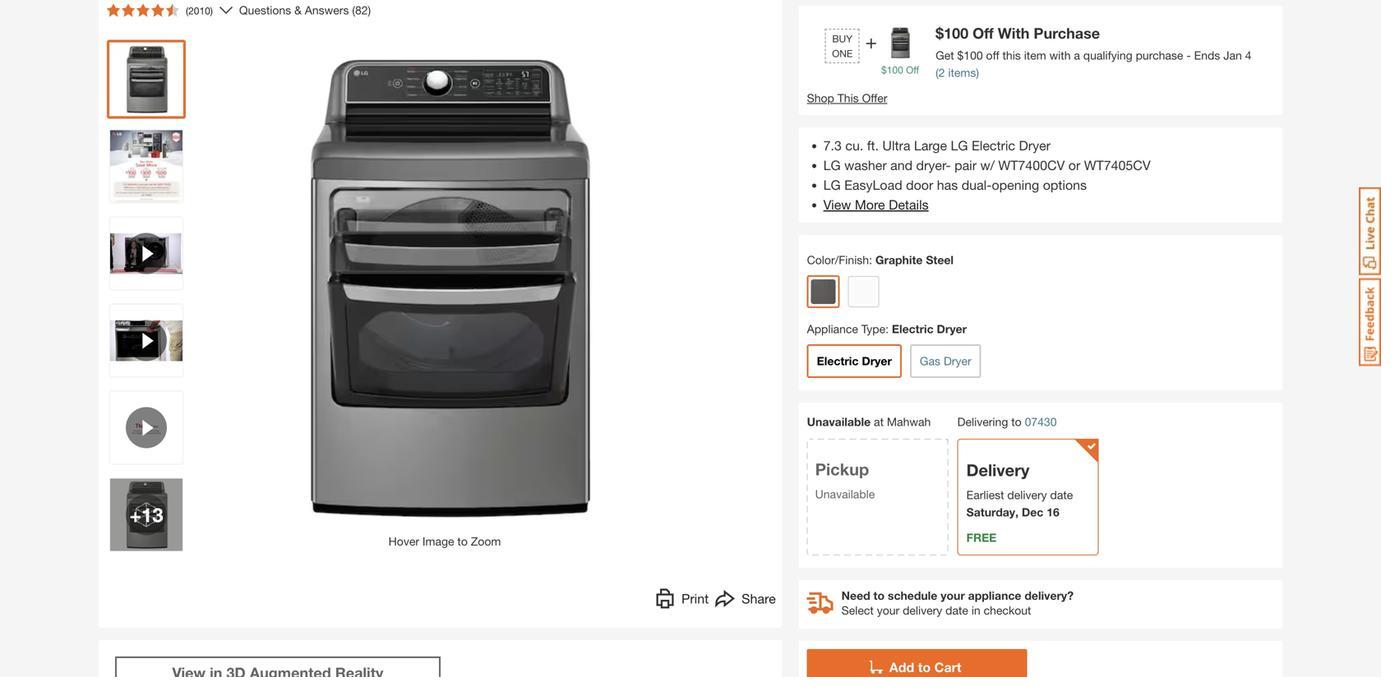 Task type: describe. For each thing, give the bounding box(es) containing it.
appliance type : electric dryer
[[807, 322, 967, 336]]

buy one button
[[820, 26, 866, 66]]

select
[[842, 604, 874, 618]]

wt7405cv
[[1085, 157, 1151, 173]]

2
[[939, 66, 945, 79]]

checkout
[[984, 604, 1032, 618]]

jan
[[1224, 48, 1242, 62]]

white image
[[852, 279, 876, 304]]

appliance
[[807, 322, 859, 336]]

schedule
[[888, 589, 938, 603]]

date inside need to schedule your appliance delivery? select your delivery date in checkout
[[946, 604, 969, 618]]

6314650221112 image
[[110, 305, 183, 377]]

shop
[[807, 91, 835, 105]]

(
[[936, 66, 939, 79]]

ultra
[[883, 138, 911, 153]]

zoom
[[471, 535, 501, 549]]

live chat image
[[1359, 188, 1382, 276]]

washer
[[845, 157, 887, 173]]

need to schedule your appliance delivery? select your delivery date in checkout
[[842, 589, 1074, 618]]

13
[[141, 503, 163, 527]]

view more details link
[[824, 197, 929, 212]]

pickup unavailable
[[816, 460, 875, 501]]

w/
[[981, 157, 995, 173]]

electric dryer button
[[807, 344, 902, 378]]

&
[[294, 3, 302, 17]]

off with purchase
[[973, 24, 1101, 42]]

1 vertical spatial item
[[949, 66, 971, 79]]

image
[[423, 535, 454, 549]]

add
[[890, 660, 915, 676]]

16
[[1047, 506, 1060, 519]]

off
[[906, 64, 920, 75]]

delivery earliest delivery date saturday, dec 16
[[967, 461, 1074, 519]]

(2010) link
[[100, 0, 233, 24]]

gas
[[920, 354, 941, 368]]

ft.
[[867, 138, 879, 153]]

hover
[[389, 535, 419, 549]]

delivery inside delivery earliest delivery date saturday, dec 16
[[1008, 489, 1047, 502]]

a
[[1074, 48, 1081, 62]]

graphite
[[876, 253, 923, 267]]

cu.
[[846, 138, 864, 153]]

pickup
[[816, 460, 869, 480]]

cart
[[935, 660, 962, 676]]

4
[[1246, 48, 1252, 62]]

0 vertical spatial unavailable
[[807, 415, 871, 429]]

1 horizontal spatial electric
[[892, 322, 934, 336]]

free
[[967, 531, 997, 545]]

1 vertical spatial your
[[877, 604, 900, 618]]

delivery inside need to schedule your appliance delivery? select your delivery date in checkout
[[903, 604, 943, 618]]

graphite steel lg electric dryers dle7400ve e1.1 image
[[110, 130, 183, 203]]

print
[[682, 591, 709, 607]]

dryer inside 7.3 cu. ft. ultra large lg electric dryer lg washer and dryer- pair w/ wt7400cv or wt7405cv lg easyload door has dual-opening options view more details
[[1019, 138, 1051, 153]]

get
[[936, 48, 955, 62]]

in
[[972, 604, 981, 618]]

to left zoom
[[458, 535, 468, 549]]

0 vertical spatial your
[[941, 589, 965, 603]]

or
[[1069, 157, 1081, 173]]

+ 13
[[129, 503, 163, 527]]

gas dryer
[[920, 354, 972, 368]]

1 horizontal spatial item
[[1024, 48, 1047, 62]]

dryer inside gas dryer "button"
[[944, 354, 972, 368]]

ends
[[1195, 48, 1221, 62]]

off
[[987, 48, 1000, 62]]

purchase
[[1136, 48, 1184, 62]]

large
[[914, 138, 947, 153]]

add to cart button
[[807, 650, 1028, 678]]

this
[[1003, 48, 1021, 62]]

0 vertical spatial lg
[[951, 138, 968, 153]]

color/finish : graphite steel
[[807, 253, 954, 267]]

print button
[[655, 589, 709, 614]]

-
[[1187, 48, 1191, 62]]

appliance
[[969, 589, 1022, 603]]



Task type: vqa. For each thing, say whether or not it's contained in the screenshot.
"has" on the top right of page
yes



Task type: locate. For each thing, give the bounding box(es) containing it.
dual-
[[962, 177, 992, 193]]

item
[[1024, 48, 1047, 62], [949, 66, 971, 79]]

to right add
[[918, 660, 931, 676]]

(82)
[[352, 3, 371, 17]]

0 vertical spatial item
[[1024, 48, 1047, 62]]

$100 for off with purchase
[[936, 24, 969, 42]]

answers
[[305, 3, 349, 17]]

$100 left off
[[882, 64, 904, 75]]

2 vertical spatial electric
[[817, 354, 859, 368]]

view
[[824, 197, 852, 212]]

s
[[971, 66, 977, 79]]

unavailable down pickup
[[816, 488, 875, 501]]

1 vertical spatial lg
[[824, 157, 841, 173]]

1 horizontal spatial your
[[941, 589, 965, 603]]

dec
[[1022, 506, 1044, 519]]

with
[[1050, 48, 1071, 62]]

1 horizontal spatial :
[[886, 322, 889, 336]]

dryer-
[[917, 157, 951, 173]]

1 horizontal spatial date
[[1051, 489, 1074, 502]]

1 vertical spatial :
[[886, 322, 889, 336]]

hover image to zoom
[[389, 535, 501, 549]]

$100
[[936, 24, 969, 42], [958, 48, 983, 62], [882, 64, 904, 75]]

gas dryer button
[[910, 344, 982, 378]]

has
[[937, 177, 958, 193]]

hover image to zoom button
[[198, 40, 692, 551]]

at
[[874, 415, 884, 429]]

2 vertical spatial lg
[[824, 177, 841, 193]]

this
[[838, 91, 859, 105]]

lg up view
[[824, 177, 841, 193]]

1 horizontal spatial delivery
[[1008, 489, 1047, 502]]

more
[[855, 197, 885, 212]]

date
[[1051, 489, 1074, 502], [946, 604, 969, 618]]

)
[[977, 66, 980, 79]]

promo product image
[[884, 26, 917, 59]]

graphite steel lg electric dryers dle7400ve 64.0 image
[[110, 43, 183, 116]]

share button
[[716, 589, 776, 614]]

0 horizontal spatial +
[[129, 503, 141, 527]]

buy one
[[832, 33, 853, 59]]

item right the 2
[[949, 66, 971, 79]]

0 vertical spatial +
[[866, 29, 878, 52]]

0 vertical spatial date
[[1051, 489, 1074, 502]]

add to cart
[[890, 660, 962, 676]]

$100 for off
[[882, 64, 904, 75]]

07430 link
[[1025, 414, 1057, 431]]

earliest
[[967, 489, 1005, 502]]

$100 off with purchase get $100 off this item with a qualifying purchase - ends jan 4 ( 2 item s )
[[936, 24, 1252, 79]]

to for delivering
[[1012, 415, 1022, 429]]

wt7400cv
[[999, 157, 1065, 173]]

date left 'in'
[[946, 604, 969, 618]]

unavailable
[[807, 415, 871, 429], [816, 488, 875, 501]]

6311390258112 image
[[110, 218, 183, 290]]

electric inside 7.3 cu. ft. ultra large lg electric dryer lg washer and dryer- pair w/ wt7400cv or wt7405cv lg easyload door has dual-opening options view more details
[[972, 138, 1016, 153]]

questions
[[239, 3, 291, 17]]

graphite steel image
[[811, 279, 836, 304]]

1 vertical spatial $100
[[958, 48, 983, 62]]

to inside delivering to 07430
[[1012, 415, 1022, 429]]

item down off with purchase at the right of page
[[1024, 48, 1047, 62]]

7.3 cu. ft. ultra large lg electric dryer lg washer and dryer- pair w/ wt7400cv or wt7405cv lg easyload door has dual-opening options view more details
[[824, 138, 1151, 212]]

7.3
[[824, 138, 842, 153]]

electric
[[972, 138, 1016, 153], [892, 322, 934, 336], [817, 354, 859, 368]]

date inside delivery earliest delivery date saturday, dec 16
[[1051, 489, 1074, 502]]

1 vertical spatial delivery
[[903, 604, 943, 618]]

$100 up the get
[[936, 24, 969, 42]]

0 horizontal spatial delivery
[[903, 604, 943, 618]]

1 vertical spatial unavailable
[[816, 488, 875, 501]]

6314671309112 image
[[110, 392, 183, 464]]

delivery?
[[1025, 589, 1074, 603]]

1 horizontal spatial +
[[866, 29, 878, 52]]

: left graphite
[[869, 253, 873, 267]]

0 vertical spatial delivery
[[1008, 489, 1047, 502]]

1 vertical spatial +
[[129, 503, 141, 527]]

: up electric dryer
[[886, 322, 889, 336]]

+ for + 13
[[129, 503, 141, 527]]

0 vertical spatial electric
[[972, 138, 1016, 153]]

$100 up s
[[958, 48, 983, 62]]

electric up "w/"
[[972, 138, 1016, 153]]

dryer up wt7400cv
[[1019, 138, 1051, 153]]

$100 off button
[[878, 26, 924, 77]]

unavailable at mahwah
[[807, 415, 931, 429]]

delivery
[[1008, 489, 1047, 502], [903, 604, 943, 618]]

0 horizontal spatial date
[[946, 604, 969, 618]]

color/finish
[[807, 253, 869, 267]]

$100 off
[[882, 64, 920, 75]]

lg up pair at the right of the page
[[951, 138, 968, 153]]

opening
[[992, 177, 1040, 193]]

dryer up gas dryer
[[937, 322, 967, 336]]

electric down 'appliance'
[[817, 354, 859, 368]]

0 vertical spatial :
[[869, 253, 873, 267]]

share
[[742, 591, 776, 607]]

2 vertical spatial $100
[[882, 64, 904, 75]]

to for add
[[918, 660, 931, 676]]

delivery up dec
[[1008, 489, 1047, 502]]

steel
[[926, 253, 954, 267]]

one
[[832, 48, 853, 59]]

0 horizontal spatial item
[[949, 66, 971, 79]]

options
[[1043, 177, 1087, 193]]

and
[[891, 157, 913, 173]]

type
[[862, 322, 886, 336]]

delivery
[[967, 461, 1030, 480]]

dryer inside electric dryer button
[[862, 354, 892, 368]]

to inside need to schedule your appliance delivery? select your delivery date in checkout
[[874, 589, 885, 603]]

pair
[[955, 157, 977, 173]]

to left 07430 on the right bottom of page
[[1012, 415, 1022, 429]]

1 vertical spatial date
[[946, 604, 969, 618]]

+ for +
[[866, 29, 878, 52]]

need
[[842, 589, 871, 603]]

0 horizontal spatial your
[[877, 604, 900, 618]]

electric up gas at right
[[892, 322, 934, 336]]

07430
[[1025, 415, 1057, 429]]

dryer right gas at right
[[944, 354, 972, 368]]

1 vertical spatial electric
[[892, 322, 934, 336]]

buy
[[833, 33, 853, 44]]

2 horizontal spatial electric
[[972, 138, 1016, 153]]

qualifying
[[1084, 48, 1133, 62]]

questions & answers (82)
[[239, 3, 371, 17]]

your down schedule
[[877, 604, 900, 618]]

electric dryer
[[817, 354, 892, 368]]

your right schedule
[[941, 589, 965, 603]]

dryer down type
[[862, 354, 892, 368]]

dryer
[[1019, 138, 1051, 153], [937, 322, 967, 336], [862, 354, 892, 368], [944, 354, 972, 368]]

to right need
[[874, 589, 885, 603]]

feedback link image
[[1359, 278, 1382, 367]]

mahwah
[[887, 415, 931, 429]]

date up the 16
[[1051, 489, 1074, 502]]

door
[[906, 177, 934, 193]]

electric inside electric dryer button
[[817, 354, 859, 368]]

(2010) button
[[100, 0, 220, 24]]

easyload
[[845, 177, 903, 193]]

saturday,
[[967, 506, 1019, 519]]

(2010)
[[186, 5, 213, 17]]

offer
[[862, 91, 888, 105]]

4.5 stars image
[[107, 4, 179, 17]]

delivery down schedule
[[903, 604, 943, 618]]

0 horizontal spatial :
[[869, 253, 873, 267]]

0 vertical spatial $100
[[936, 24, 969, 42]]

shop this offer
[[807, 91, 888, 105]]

delivering
[[958, 415, 1009, 429]]

delivering to 07430
[[958, 415, 1057, 429]]

lg down "7.3"
[[824, 157, 841, 173]]

lg
[[951, 138, 968, 153], [824, 157, 841, 173], [824, 177, 841, 193]]

unavailable left at
[[807, 415, 871, 429]]

to for need
[[874, 589, 885, 603]]

+
[[866, 29, 878, 52], [129, 503, 141, 527]]

$100 inside $100 off button
[[882, 64, 904, 75]]

0 horizontal spatial electric
[[817, 354, 859, 368]]



